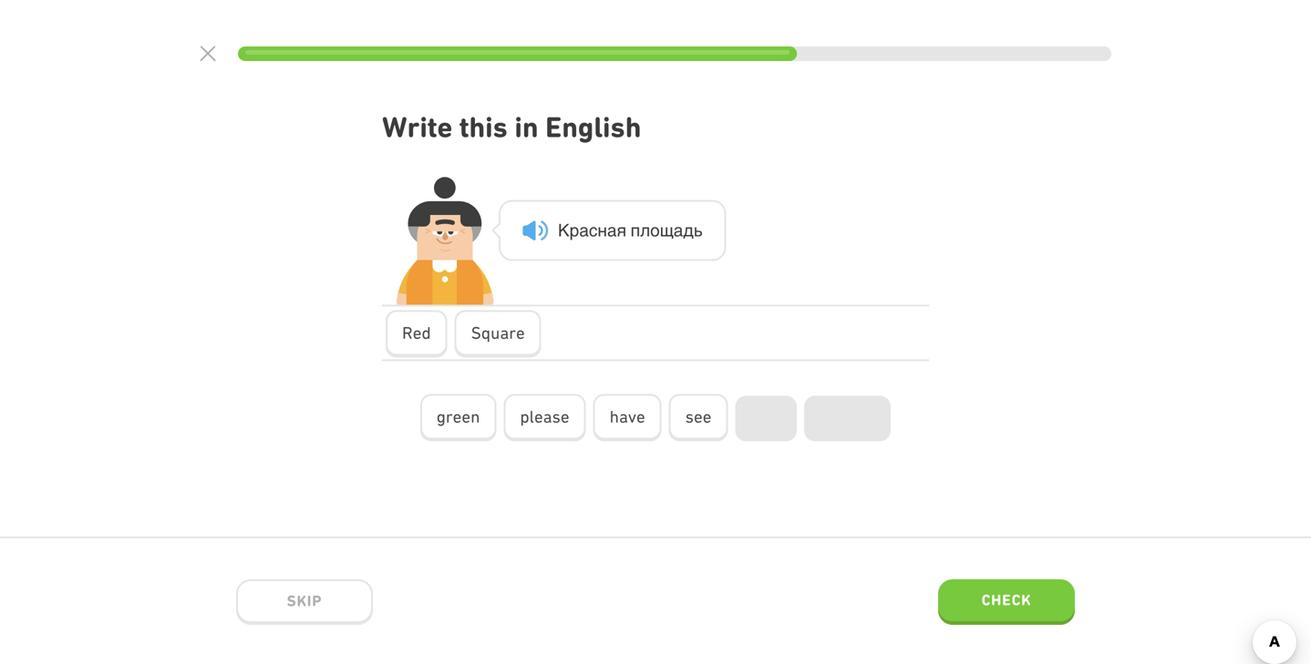 Task type: describe. For each thing, give the bounding box(es) containing it.
р
[[570, 221, 579, 240]]

please button
[[504, 395, 586, 442]]

green button
[[420, 395, 497, 442]]

red
[[402, 323, 431, 343]]

check button
[[939, 580, 1075, 626]]

к
[[558, 221, 570, 240]]

д
[[683, 221, 694, 240]]

п
[[631, 221, 641, 240]]

have button
[[593, 395, 662, 442]]

н
[[598, 221, 607, 240]]

щ
[[660, 221, 674, 240]]

see
[[686, 407, 712, 427]]

я
[[617, 221, 627, 240]]



Task type: vqa. For each thing, say whether or not it's contained in the screenshot.
л at the top left
yes



Task type: locate. For each thing, give the bounding box(es) containing it.
ь
[[694, 221, 703, 240]]

square button
[[455, 311, 542, 358]]

write this in english
[[382, 110, 642, 144]]

skip button
[[236, 580, 373, 626]]

а left ь
[[674, 221, 683, 240]]

this
[[460, 110, 508, 144]]

in
[[515, 110, 539, 144]]

please
[[520, 407, 570, 427]]

2 horizontal spatial а
[[674, 221, 683, 240]]

а right "с"
[[607, 221, 617, 240]]

а left н
[[579, 221, 589, 240]]

1 horizontal spatial а
[[607, 221, 617, 240]]

square
[[471, 323, 525, 343]]

3 а from the left
[[674, 221, 683, 240]]

с
[[589, 221, 598, 240]]

write
[[382, 110, 453, 144]]

have
[[610, 407, 645, 427]]

english
[[546, 110, 642, 144]]

а
[[579, 221, 589, 240], [607, 221, 617, 240], [674, 221, 683, 240]]

check
[[982, 592, 1032, 610]]

2 а from the left
[[607, 221, 617, 240]]

л
[[641, 221, 650, 240]]

red button
[[386, 311, 448, 358]]

1 а from the left
[[579, 221, 589, 240]]

к р а с н а я п л о щ а д ь
[[558, 221, 703, 240]]

progress bar
[[238, 47, 1112, 61]]

0 horizontal spatial а
[[579, 221, 589, 240]]

see button
[[669, 395, 728, 442]]

о
[[650, 221, 660, 240]]

skip
[[287, 593, 322, 610]]

green
[[437, 407, 480, 427]]



